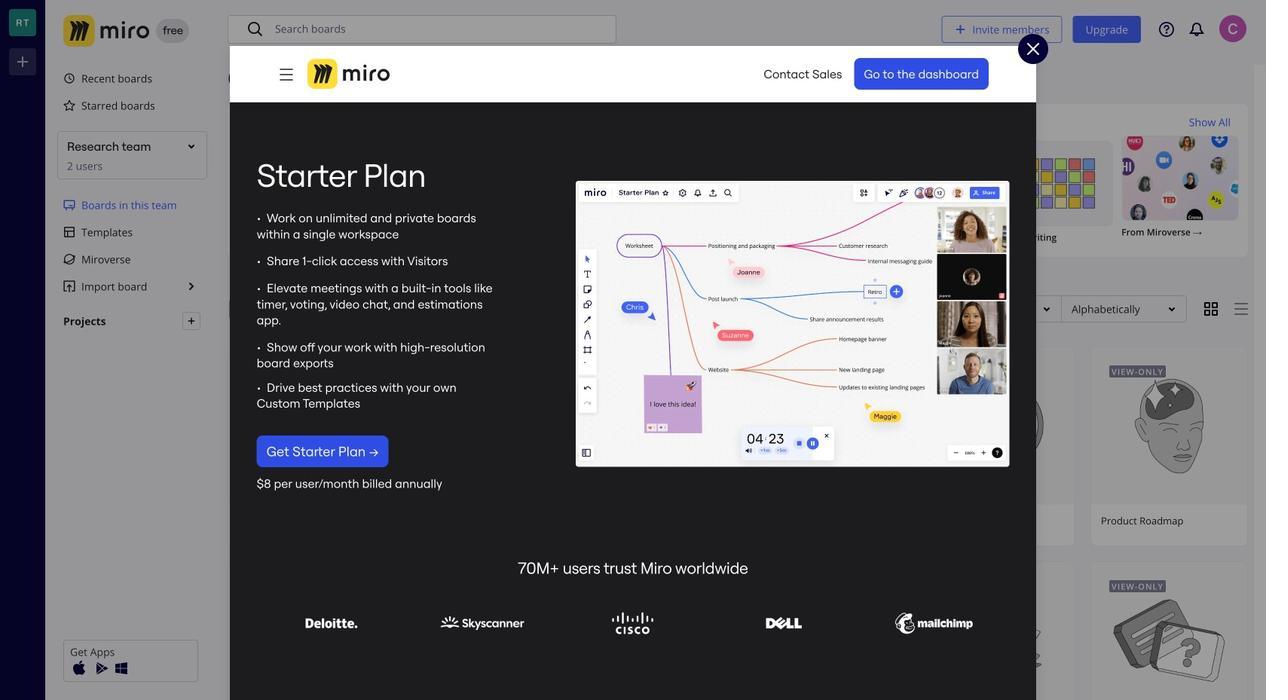 Task type: describe. For each thing, give the bounding box(es) containing it.
quick retrospective (view-only) image
[[228, 562, 385, 701]]

feed image
[[1188, 20, 1207, 38]]

close image
[[1025, 40, 1043, 58]]

current team section region
[[54, 192, 210, 300]]

Search boards text field
[[275, 16, 606, 43]]

switch to research team team image
[[9, 9, 36, 36]]

test board image
[[401, 562, 557, 701]]



Task type: locate. For each thing, give the bounding box(es) containing it.
1 horizontal spatial spagx image
[[286, 175, 305, 193]]

1 untitled image from the left
[[574, 562, 730, 701]]

spagx image
[[247, 20, 265, 38], [63, 72, 75, 84], [63, 226, 75, 238], [63, 253, 75, 265], [187, 317, 196, 326]]

1 vertical spatial spagx image
[[286, 175, 305, 193]]

0 horizontal spatial untitled image
[[574, 562, 730, 701]]

1 horizontal spatial untitled image
[[747, 562, 903, 701]]

2 untitled image from the left
[[747, 562, 903, 701]]

untitled image
[[574, 562, 730, 701], [747, 562, 903, 701]]

learning center image
[[1160, 22, 1175, 37]]

img image
[[63, 15, 149, 47], [70, 660, 88, 678], [91, 660, 109, 678], [112, 660, 130, 678]]

group
[[228, 347, 1249, 701]]

spagx image
[[63, 100, 75, 112], [286, 175, 305, 193]]

0 vertical spatial spagx image
[[63, 100, 75, 112]]

0 horizontal spatial spagx image
[[63, 100, 75, 112]]



Task type: vqa. For each thing, say whether or not it's contained in the screenshot.
SPAGX icon
yes



